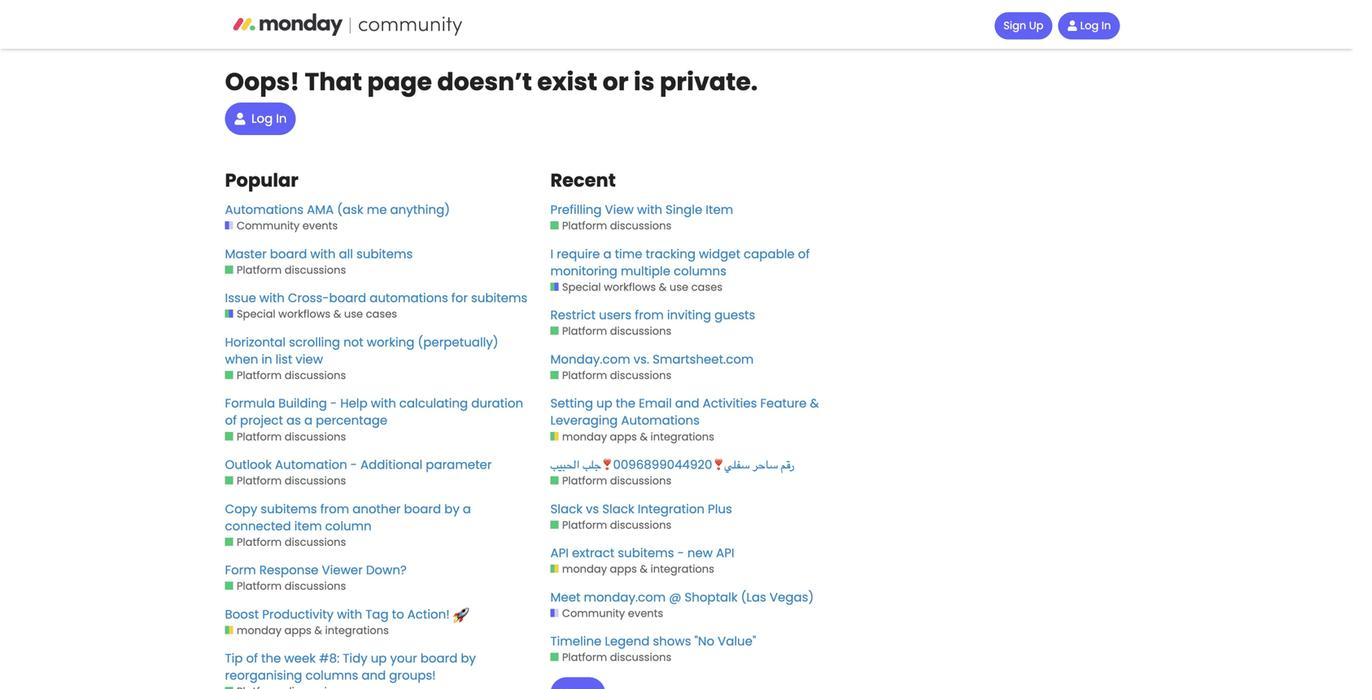 Task type: describe. For each thing, give the bounding box(es) containing it.
restrict users from inviting guests platform discussions
[[551, 307, 756, 339]]

additional
[[361, 456, 423, 474]]

not
[[344, 334, 364, 351]]

meet monday.com @ shoptalk (las vegas) community events
[[551, 589, 814, 621]]

monday.com
[[551, 351, 631, 368]]

issue
[[225, 289, 256, 307]]

a inside the copy subitems from another board by a connected item column platform discussions
[[463, 500, 471, 518]]

platform inside form response viewer down? platform discussions
[[237, 579, 282, 594]]

platform inside outlook automation - additional parameter platform discussions
[[237, 474, 282, 488]]

workflows inside issue with cross-board automations for subitems special workflows & use cases
[[278, 307, 331, 322]]

monday inside 'api extract subitems - new api monday apps & integrations'
[[562, 562, 607, 577]]

discussions inside outlook automation - additional parameter platform discussions
[[285, 474, 346, 488]]

restrict users from inviting guests link
[[551, 307, 860, 324]]

& inside issue with cross-board automations for subitems special workflows & use cases
[[333, 307, 341, 322]]

from for users
[[635, 307, 664, 324]]

board inside the copy subitems from another board by a connected item column platform discussions
[[404, 500, 441, 518]]

cases inside issue with cross-board automations for subitems special workflows & use cases
[[366, 307, 397, 322]]

monitoring
[[551, 262, 618, 280]]

platform inside formula building - help with calculating duration of project as a percentage platform discussions
[[237, 430, 282, 444]]

view
[[605, 201, 634, 219]]

- inside 'api extract subitems - new api monday apps & integrations'
[[678, 545, 684, 562]]

tip of the week #8: tidy up your board by reorganising columns and groups! link
[[225, 650, 534, 685]]

master board with all subitems platform discussions
[[225, 245, 413, 277]]

(las
[[741, 589, 767, 606]]

form
[[225, 562, 256, 579]]

رقم ساحر سفلي❣️0096899044920❣️جلب الحبيب platform discussions
[[551, 456, 794, 488]]

api extract subitems - new api link
[[551, 545, 860, 562]]

automation
[[275, 456, 347, 474]]

0 vertical spatial log in
[[1081, 18, 1111, 33]]

discussions inside slack vs slack integration plus platform discussions
[[610, 518, 672, 533]]

platform discussions link for copy subitems from another board by a connected item column
[[225, 535, 346, 550]]

a inside i require a time tracking widget capable of monitoring multiple columns special workflows & use cases
[[603, 245, 612, 263]]

1 slack from the left
[[551, 500, 583, 518]]

platform discussions link for horizontal scrolling not working (perpetually) when in list view
[[225, 368, 346, 383]]

page
[[367, 65, 432, 99]]

form response viewer down? link
[[225, 562, 534, 579]]

board inside the tip of the week #8: tidy up your board by reorganising columns and groups!
[[421, 650, 458, 668]]

viewer
[[322, 562, 363, 579]]

slack vs slack integration plus link
[[551, 500, 860, 518]]

special inside issue with cross-board automations for subitems special workflows & use cases
[[237, 307, 276, 322]]

0 vertical spatial in
[[1102, 18, 1111, 33]]

capable
[[744, 245, 795, 263]]

with inside issue with cross-board automations for subitems special workflows & use cases
[[259, 289, 285, 307]]

your
[[390, 650, 417, 668]]

0 horizontal spatial log in
[[252, 110, 287, 127]]

apps inside setting up the email and activities feature & leveraging automations monday apps & integrations
[[610, 430, 637, 444]]

multiple
[[621, 262, 671, 280]]

item
[[294, 518, 322, 535]]

platform discussions link for outlook automation - additional parameter
[[225, 474, 346, 489]]

outlook automation - additional parameter link
[[225, 456, 534, 474]]

integrations inside 'api extract subitems - new api monday apps & integrations'
[[651, 562, 715, 577]]

platform inside horizontal scrolling not working (perpetually) when in list view platform discussions
[[237, 368, 282, 383]]

boost
[[225, 606, 259, 623]]

when
[[225, 351, 258, 368]]

events for popular
[[303, 219, 338, 233]]

platform discussions link for timeline legend shows "no value"
[[551, 650, 672, 665]]

community events link for automations ama (ask me anything)
[[225, 219, 338, 233]]

discussions inside timeline legend shows "no value" platform discussions
[[610, 650, 672, 665]]

2 api from the left
[[716, 545, 735, 562]]

prefilling
[[551, 201, 602, 219]]

the for of
[[261, 650, 281, 668]]

integrations inside setting up the email and activities feature & leveraging automations monday apps & integrations
[[651, 430, 715, 444]]

platform discussions link for master board with all subitems
[[225, 263, 346, 278]]

restrict
[[551, 307, 596, 324]]

is
[[634, 65, 655, 99]]

platform inside slack vs slack integration plus platform discussions
[[562, 518, 607, 533]]

extract
[[572, 545, 615, 562]]

value"
[[718, 633, 756, 650]]

- for building
[[330, 395, 337, 412]]

سفلي❣️0096899044920❣️جلب
[[583, 456, 750, 474]]

monday apps & integrations link for &
[[551, 562, 715, 577]]

i require a time tracking widget capable of monitoring multiple columns link
[[551, 245, 860, 280]]

board inside issue with cross-board automations for subitems special workflows & use cases
[[329, 289, 366, 307]]

recent prefilling view with single item platform discussions
[[551, 168, 734, 233]]

subitems inside master board with all subitems platform discussions
[[356, 245, 413, 263]]

productivity
[[262, 606, 334, 623]]

monday inside setting up the email and activities feature & leveraging automations monday apps & integrations
[[562, 430, 607, 444]]

recent
[[551, 168, 616, 193]]

feature
[[761, 395, 807, 412]]

meet monday.com @ shoptalk (las vegas) link
[[551, 589, 860, 606]]

rocket image
[[453, 607, 469, 623]]

api extract subitems - new api monday apps & integrations
[[551, 545, 735, 577]]

all
[[339, 245, 353, 263]]

oops! that page doesn't exist or is private.
[[225, 65, 758, 99]]

up inside setting up the email and activities feature & leveraging automations monday apps & integrations
[[597, 395, 613, 412]]

platform discussions link for slack vs slack integration plus
[[551, 518, 672, 533]]

platform inside monday.com vs. smartsheet.com platform discussions
[[562, 368, 607, 383]]

legend
[[605, 633, 650, 650]]

columns inside the tip of the week #8: tidy up your board by reorganising columns and groups!
[[306, 667, 358, 685]]

platform discussions link for prefilling view with single item
[[551, 219, 672, 233]]

1 api from the left
[[551, 545, 569, 562]]

tidy
[[343, 650, 368, 668]]

platform discussions link for form response viewer down?
[[225, 579, 346, 594]]

subitems inside 'api extract subitems - new api monday apps & integrations'
[[618, 545, 674, 562]]

as
[[286, 412, 301, 430]]

outlook automation - additional parameter platform discussions
[[225, 456, 492, 488]]

2 vertical spatial monday apps & integrations link
[[225, 623, 389, 638]]

timeline legend shows "no value" platform discussions
[[551, 633, 756, 665]]

anything)
[[390, 201, 450, 219]]

boost productivity with tag to action!
[[225, 606, 453, 623]]

board inside master board with all subitems platform discussions
[[270, 245, 307, 263]]

vs
[[586, 500, 599, 518]]

down?
[[366, 562, 407, 579]]

sign
[[1004, 18, 1027, 33]]

issue with cross-board automations for subitems link
[[225, 289, 534, 307]]

columns inside i require a time tracking widget capable of monitoring multiple columns special workflows & use cases
[[674, 262, 727, 280]]

platform inside recent prefilling view with single item platform discussions
[[562, 219, 607, 233]]

special workflows & use cases link for workflows
[[225, 307, 397, 322]]

vegas)
[[770, 589, 814, 606]]

week
[[284, 650, 316, 668]]

use inside i require a time tracking widget capable of monitoring multiple columns special workflows & use cases
[[670, 280, 689, 295]]

with inside master board with all subitems platform discussions
[[310, 245, 336, 263]]

tracking
[[646, 245, 696, 263]]

monday.com vs. smartsheet.com platform discussions
[[551, 351, 754, 383]]

discussions inside form response viewer down? platform discussions
[[285, 579, 346, 594]]

users
[[599, 307, 632, 324]]

percentage
[[316, 412, 388, 430]]

time
[[615, 245, 643, 263]]

oops!
[[225, 65, 300, 99]]

with inside recent prefilling view with single item platform discussions
[[637, 201, 663, 219]]

and inside the tip of the week #8: tidy up your board by reorganising columns and groups!
[[362, 667, 386, 685]]

inviting
[[667, 307, 712, 324]]

connected
[[225, 518, 291, 535]]

special inside i require a time tracking widget capable of monitoring multiple columns special workflows & use cases
[[562, 280, 601, 295]]

with inside formula building - help with calculating duration of project as a percentage platform discussions
[[371, 395, 396, 412]]

platform discussions link for restrict users from inviting guests
[[551, 324, 672, 339]]

form response viewer down? platform discussions
[[225, 562, 407, 594]]

(ask
[[337, 201, 364, 219]]

shows
[[653, 633, 691, 650]]



Task type: vqa. For each thing, say whether or not it's contained in the screenshot.


Task type: locate. For each thing, give the bounding box(es) containing it.
sign up link
[[995, 12, 1053, 39]]

1 vertical spatial in
[[276, 110, 287, 127]]

popular automations ama (ask me anything) community events
[[225, 168, 450, 233]]

log for bottom log in link
[[252, 110, 273, 127]]

1 vertical spatial monday apps & integrations link
[[551, 562, 715, 577]]

that
[[305, 65, 362, 99]]

1 horizontal spatial community
[[562, 606, 625, 621]]

working
[[367, 334, 415, 351]]

#8:
[[319, 650, 340, 668]]

for
[[452, 289, 468, 307]]

smartsheet.com
[[653, 351, 754, 368]]

help
[[340, 395, 368, 412]]

slack right 'vs' at the left bottom of the page
[[602, 500, 635, 518]]

meet
[[551, 589, 581, 606]]

ساحر
[[753, 456, 778, 474]]

1 horizontal spatial log
[[1081, 18, 1099, 33]]

special workflows & use cases link down multiple on the top left
[[551, 280, 723, 295]]

discussions inside restrict users from inviting guests platform discussions
[[610, 324, 672, 339]]

platform inside restrict users from inviting guests platform discussions
[[562, 324, 607, 339]]

subitems inside issue with cross-board automations for subitems special workflows & use cases
[[471, 289, 528, 307]]

0 vertical spatial cases
[[692, 280, 723, 295]]

platform down project
[[237, 430, 282, 444]]

of right tip
[[246, 650, 258, 668]]

subitems right "for"
[[471, 289, 528, 307]]

& down email
[[640, 430, 648, 444]]

1 vertical spatial the
[[261, 650, 281, 668]]

by inside the copy subitems from another board by a connected item column platform discussions
[[445, 500, 460, 518]]

الحبيب
[[551, 456, 580, 474]]

0 horizontal spatial community events link
[[225, 219, 338, 233]]

monday.com vs. smartsheet.com link
[[551, 351, 860, 368]]

community inside 'meet monday.com @ shoptalk (las vegas) community events'
[[562, 606, 625, 621]]

up right setting
[[597, 395, 613, 412]]

1 vertical spatial special
[[237, 307, 276, 322]]

1 horizontal spatial log in link
[[1059, 12, 1120, 39]]

0 vertical spatial by
[[445, 500, 460, 518]]

subitems
[[356, 245, 413, 263], [471, 289, 528, 307], [261, 500, 317, 518], [618, 545, 674, 562]]

log for right log in link
[[1081, 18, 1099, 33]]

0 horizontal spatial workflows
[[278, 307, 331, 322]]

apps inside 'api extract subitems - new api monday apps & integrations'
[[610, 562, 637, 577]]

a left time
[[603, 245, 612, 263]]

platform discussions link down monday.com
[[551, 368, 672, 383]]

& up monday.com
[[640, 562, 648, 577]]

events down monday.com
[[628, 606, 664, 621]]

platform discussions link for formula building - help with calculating duration of project as a percentage
[[225, 430, 346, 444]]

new
[[688, 545, 713, 562]]

with
[[637, 201, 663, 219], [310, 245, 336, 263], [259, 289, 285, 307], [371, 395, 396, 412], [337, 606, 362, 623]]

automations inside setting up the email and activities feature & leveraging automations monday apps & integrations
[[621, 412, 700, 430]]

the inside the tip of the week #8: tidy up your board by reorganising columns and groups!
[[261, 650, 281, 668]]

0 vertical spatial a
[[603, 245, 612, 263]]

from inside the copy subitems from another board by a connected item column platform discussions
[[320, 500, 349, 518]]

1 horizontal spatial up
[[597, 395, 613, 412]]

1 vertical spatial of
[[225, 412, 237, 430]]

integrations up the سفلي❣️0096899044920❣️جلب
[[651, 430, 715, 444]]

0 vertical spatial integrations
[[651, 430, 715, 444]]

integrations
[[651, 430, 715, 444], [651, 562, 715, 577], [325, 623, 389, 638]]

0 vertical spatial use
[[670, 280, 689, 295]]

platform discussions link for monday.com vs. smartsheet.com
[[551, 368, 672, 383]]

platform down prefilling
[[562, 219, 607, 233]]

0 horizontal spatial community
[[237, 219, 300, 233]]

timeline
[[551, 633, 602, 650]]

log down oops!
[[252, 110, 273, 127]]

community events link down ama
[[225, 219, 338, 233]]

platform discussions link down list
[[225, 368, 346, 383]]

the
[[616, 395, 636, 412], [261, 650, 281, 668]]

0 horizontal spatial cases
[[366, 307, 397, 322]]

by
[[445, 500, 460, 518], [461, 650, 476, 668]]

subitems inside the copy subitems from another board by a connected item column platform discussions
[[261, 500, 317, 518]]

1 vertical spatial from
[[320, 500, 349, 518]]

1 horizontal spatial and
[[675, 395, 700, 412]]

1 horizontal spatial by
[[461, 650, 476, 668]]

scrolling
[[289, 334, 340, 351]]

discussions inside رقم ساحر سفلي❣️0096899044920❣️جلب الحبيب platform discussions
[[610, 474, 672, 488]]

monday apps & integrations link up monday.com
[[551, 562, 715, 577]]

0 horizontal spatial api
[[551, 545, 569, 562]]

1 vertical spatial a
[[304, 412, 313, 430]]

1 horizontal spatial a
[[463, 500, 471, 518]]

horizontal
[[225, 334, 286, 351]]

1 horizontal spatial workflows
[[604, 280, 656, 295]]

platform discussions link down automation
[[225, 474, 346, 489]]

monday community forum image
[[233, 13, 494, 36]]

platform discussions link for رقم ساحر سفلي❣️0096899044920❣️جلب الحبيب
[[551, 474, 672, 489]]

leveraging
[[551, 412, 618, 430]]

a right 'as'
[[304, 412, 313, 430]]

of inside formula building - help with calculating duration of project as a percentage platform discussions
[[225, 412, 237, 430]]

a down parameter
[[463, 500, 471, 518]]

1 horizontal spatial api
[[716, 545, 735, 562]]

workflows down the 'cross-'
[[278, 307, 331, 322]]

community up "master" at top
[[237, 219, 300, 233]]

0 vertical spatial from
[[635, 307, 664, 324]]

board
[[270, 245, 307, 263], [329, 289, 366, 307], [404, 500, 441, 518], [421, 650, 458, 668]]

0 vertical spatial apps
[[610, 430, 637, 444]]

copy subitems from another board by a connected item column platform discussions
[[225, 500, 471, 550]]

0 vertical spatial automations
[[225, 201, 304, 219]]

subitems right the copy
[[261, 500, 317, 518]]

automations down popular
[[225, 201, 304, 219]]

tip of the week #8: tidy up your board by reorganising columns and groups!
[[225, 650, 476, 685]]

0 vertical spatial log
[[1081, 18, 1099, 33]]

community for popular
[[237, 219, 300, 233]]

platform discussions link up 'vs' at the left bottom of the page
[[551, 474, 672, 489]]

1 horizontal spatial log in
[[1081, 18, 1111, 33]]

in
[[1102, 18, 1111, 33], [276, 110, 287, 127]]

1 horizontal spatial cases
[[692, 280, 723, 295]]

exist
[[537, 65, 598, 99]]

1 vertical spatial community
[[562, 606, 625, 621]]

with left tag
[[337, 606, 362, 623]]

0 horizontal spatial in
[[276, 110, 287, 127]]

subitems right all
[[356, 245, 413, 263]]

0 vertical spatial up
[[597, 395, 613, 412]]

horizontal scrolling not working (perpetually) when in list view platform discussions
[[225, 334, 499, 383]]

&
[[659, 280, 667, 295], [333, 307, 341, 322], [810, 395, 819, 412], [640, 430, 648, 444], [640, 562, 648, 577], [314, 623, 322, 638]]

0 horizontal spatial special
[[237, 307, 276, 322]]

list
[[276, 351, 292, 368]]

platform down timeline
[[562, 650, 607, 665]]

1 horizontal spatial in
[[1102, 18, 1111, 33]]

from left another
[[320, 500, 349, 518]]

of left project
[[225, 412, 237, 430]]

1 horizontal spatial use
[[670, 280, 689, 295]]

the left email
[[616, 395, 636, 412]]

1 vertical spatial log in link
[[225, 103, 296, 135]]

"no
[[695, 633, 715, 650]]

of right capable
[[798, 245, 810, 263]]

رقم ساحر سفلي❣️0096899044920❣️جلب الحبيب link
[[551, 456, 860, 474]]

1 horizontal spatial community events link
[[551, 606, 664, 621]]

platform discussions link up the 'cross-'
[[225, 263, 346, 278]]

i
[[551, 245, 554, 263]]

0 horizontal spatial use
[[344, 307, 363, 322]]

2 vertical spatial -
[[678, 545, 684, 562]]

columns
[[674, 262, 727, 280], [306, 667, 358, 685]]

ama
[[307, 201, 334, 219]]

with left all
[[310, 245, 336, 263]]

2 horizontal spatial a
[[603, 245, 612, 263]]

api right new
[[716, 545, 735, 562]]

community for meet
[[562, 606, 625, 621]]

log in down oops!
[[252, 110, 287, 127]]

monday apps & integrations
[[237, 623, 389, 638]]

with inside 'link'
[[337, 606, 362, 623]]

0 horizontal spatial from
[[320, 500, 349, 518]]

automations up the سفلي❣️0096899044920❣️جلب
[[621, 412, 700, 430]]

0 vertical spatial special
[[562, 280, 601, 295]]

1 vertical spatial -
[[351, 456, 357, 474]]

in
[[262, 351, 272, 368]]

platform down the form
[[237, 579, 282, 594]]

slack
[[551, 500, 583, 518], [602, 500, 635, 518]]

0 horizontal spatial and
[[362, 667, 386, 685]]

by down parameter
[[445, 500, 460, 518]]

platform down outlook
[[237, 474, 282, 488]]

platform down in
[[237, 368, 282, 383]]

widget
[[699, 245, 741, 263]]

of inside i require a time tracking widget capable of monitoring multiple columns special workflows & use cases
[[798, 245, 810, 263]]

(perpetually)
[[418, 334, 499, 351]]

0 horizontal spatial events
[[303, 219, 338, 233]]

timeline legend shows "no value" link
[[551, 633, 860, 650]]

0 vertical spatial community
[[237, 219, 300, 233]]

1 vertical spatial integrations
[[651, 562, 715, 577]]

slack left 'vs' at the left bottom of the page
[[551, 500, 583, 518]]

1 vertical spatial log in
[[252, 110, 287, 127]]

integration
[[638, 500, 705, 518]]

vs.
[[634, 351, 650, 368]]

master board with all subitems link
[[225, 245, 534, 263]]

community inside popular automations ama (ask me anything) community events
[[237, 219, 300, 233]]

1 vertical spatial workflows
[[278, 307, 331, 322]]

board right "master" at top
[[270, 245, 307, 263]]

platform inside the copy subitems from another board by a connected item column platform discussions
[[237, 535, 282, 550]]

log in right up
[[1081, 18, 1111, 33]]

from
[[635, 307, 664, 324], [320, 500, 349, 518]]

building
[[278, 395, 327, 412]]

2 vertical spatial monday
[[237, 623, 282, 638]]

outlook
[[225, 456, 272, 474]]

tip
[[225, 650, 243, 668]]

1 vertical spatial monday
[[562, 562, 607, 577]]

community down meet
[[562, 606, 625, 621]]

platform down الحبيب
[[562, 474, 607, 488]]

prefilling view with single item link
[[551, 201, 860, 219]]

1 vertical spatial events
[[628, 606, 664, 621]]

another
[[353, 500, 401, 518]]

0 horizontal spatial log
[[252, 110, 273, 127]]

private.
[[660, 65, 758, 99]]

special down monitoring
[[562, 280, 601, 295]]

community events link for meet monday.com @ shoptalk (las vegas)
[[551, 606, 664, 621]]

0 vertical spatial log in link
[[1059, 12, 1120, 39]]

0 horizontal spatial slack
[[551, 500, 583, 518]]

by inside the tip of the week #8: tidy up your board by reorganising columns and groups!
[[461, 650, 476, 668]]

2 vertical spatial integrations
[[325, 623, 389, 638]]

setting up the email and activities feature & leveraging automations monday apps & integrations
[[551, 395, 819, 444]]

popular
[[225, 168, 299, 193]]

1 vertical spatial up
[[371, 650, 387, 668]]

2 slack from the left
[[602, 500, 635, 518]]

api left extract
[[551, 545, 569, 562]]

platform discussions link down users
[[551, 324, 672, 339]]

and inside setting up the email and activities feature & leveraging automations monday apps & integrations
[[675, 395, 700, 412]]

events down ama
[[303, 219, 338, 233]]

platform discussions link down view
[[551, 219, 672, 233]]

by down rocket 'image'
[[461, 650, 476, 668]]

cross-
[[288, 289, 329, 307]]

monday apps & integrations link down productivity
[[225, 623, 389, 638]]

platform discussions link down 'vs' at the left bottom of the page
[[551, 518, 672, 533]]

platform inside رقم ساحر سفلي❣️0096899044920❣️جلب الحبيب platform discussions
[[562, 474, 607, 488]]

community events link down monday.com
[[551, 606, 664, 621]]

1 horizontal spatial special
[[562, 280, 601, 295]]

use up "not"
[[344, 307, 363, 322]]

1 vertical spatial apps
[[610, 562, 637, 577]]

& inside i require a time tracking widget capable of monitoring multiple columns special workflows & use cases
[[659, 280, 667, 295]]

the left "week"
[[261, 650, 281, 668]]

platform down restrict
[[562, 324, 607, 339]]

plus
[[708, 500, 732, 518]]

0 horizontal spatial columns
[[306, 667, 358, 685]]

platform discussions link down 'as'
[[225, 430, 346, 444]]

cases up working
[[366, 307, 397, 322]]

0 horizontal spatial a
[[304, 412, 313, 430]]

1 vertical spatial columns
[[306, 667, 358, 685]]

discussions inside recent prefilling view with single item platform discussions
[[610, 219, 672, 233]]

log right up
[[1081, 18, 1099, 33]]

special down issue
[[237, 307, 276, 322]]

0 horizontal spatial special workflows & use cases link
[[225, 307, 397, 322]]

platform discussions link down response
[[225, 579, 346, 594]]

discussions inside monday.com vs. smartsheet.com platform discussions
[[610, 368, 672, 383]]

& down productivity
[[314, 623, 322, 638]]

0 vertical spatial of
[[798, 245, 810, 263]]

platform down 'vs' at the left bottom of the page
[[562, 518, 607, 533]]

1 horizontal spatial automations
[[621, 412, 700, 430]]

2 vertical spatial of
[[246, 650, 258, 668]]

0 horizontal spatial up
[[371, 650, 387, 668]]

in right up
[[1102, 18, 1111, 33]]

discussions inside horizontal scrolling not working (perpetually) when in list view platform discussions
[[285, 368, 346, 383]]

automations
[[370, 289, 448, 307]]

monday down boost at the left bottom of page
[[237, 623, 282, 638]]

2 horizontal spatial -
[[678, 545, 684, 562]]

with right issue
[[259, 289, 285, 307]]

0 horizontal spatial automations
[[225, 201, 304, 219]]

up
[[597, 395, 613, 412], [371, 650, 387, 668]]

- for automation
[[351, 456, 357, 474]]

board right another
[[404, 500, 441, 518]]

cases inside i require a time tracking widget capable of monitoring multiple columns special workflows & use cases
[[692, 280, 723, 295]]

issue with cross-board automations for subitems special workflows & use cases
[[225, 289, 528, 322]]

boost productivity with tag to action! link
[[225, 606, 534, 623]]

platform discussions link down item
[[225, 535, 346, 550]]

workflows down multiple on the top left
[[604, 280, 656, 295]]

or
[[603, 65, 629, 99]]

- left help
[[330, 395, 337, 412]]

monday down leveraging
[[562, 430, 607, 444]]

2 vertical spatial apps
[[285, 623, 312, 638]]

require
[[557, 245, 600, 263]]

from inside restrict users from inviting guests platform discussions
[[635, 307, 664, 324]]

- left additional
[[351, 456, 357, 474]]

use
[[670, 280, 689, 295], [344, 307, 363, 322]]

events inside popular automations ama (ask me anything) community events
[[303, 219, 338, 233]]

رقم
[[781, 456, 794, 474]]

platform down monday.com
[[562, 368, 607, 383]]

the inside setting up the email and activities feature & leveraging automations monday apps & integrations
[[616, 395, 636, 412]]

slack vs slack integration plus platform discussions
[[551, 500, 732, 533]]

discussions inside master board with all subitems platform discussions
[[285, 263, 346, 277]]

0 horizontal spatial of
[[225, 412, 237, 430]]

platform inside timeline legend shows "no value" platform discussions
[[562, 650, 607, 665]]

a inside formula building - help with calculating duration of project as a percentage platform discussions
[[304, 412, 313, 430]]

0 vertical spatial columns
[[674, 262, 727, 280]]

- left new
[[678, 545, 684, 562]]

0 vertical spatial workflows
[[604, 280, 656, 295]]

and right email
[[675, 395, 700, 412]]

in down oops!
[[276, 110, 287, 127]]

and left your
[[362, 667, 386, 685]]

0 horizontal spatial -
[[330, 395, 337, 412]]

platform discussions link down legend
[[551, 650, 672, 665]]

1 vertical spatial automations
[[621, 412, 700, 430]]

& inside 'api extract subitems - new api monday apps & integrations'
[[640, 562, 648, 577]]

of for formula building - help with calculating duration of project as a percentage
[[225, 412, 237, 430]]

- inside outlook automation - additional parameter platform discussions
[[351, 456, 357, 474]]

& down multiple on the top left
[[659, 280, 667, 295]]

automations inside popular automations ama (ask me anything) community events
[[225, 201, 304, 219]]

master
[[225, 245, 267, 263]]

a
[[603, 245, 612, 263], [304, 412, 313, 430], [463, 500, 471, 518]]

1 vertical spatial by
[[461, 650, 476, 668]]

0 vertical spatial monday apps & integrations link
[[551, 430, 715, 444]]

groups!
[[389, 667, 436, 685]]

cases up restrict users from inviting guests link
[[692, 280, 723, 295]]

use up inviting
[[670, 280, 689, 295]]

use inside issue with cross-board automations for subitems special workflows & use cases
[[344, 307, 363, 322]]

board right your
[[421, 650, 458, 668]]

up right tidy
[[371, 650, 387, 668]]

apps up monday.com
[[610, 562, 637, 577]]

1 horizontal spatial the
[[616, 395, 636, 412]]

0 vertical spatial -
[[330, 395, 337, 412]]

tag
[[366, 606, 389, 623]]

0 vertical spatial community events link
[[225, 219, 338, 233]]

action!
[[408, 606, 450, 623]]

& up scrolling in the left of the page
[[333, 307, 341, 322]]

log in link down oops!
[[225, 103, 296, 135]]

copy subitems from another board by a connected item column link
[[225, 500, 534, 535]]

monday down extract
[[562, 562, 607, 577]]

1 horizontal spatial of
[[246, 650, 258, 668]]

log in link right up
[[1059, 12, 1120, 39]]

api
[[551, 545, 569, 562], [716, 545, 735, 562]]

platform down "master" at top
[[237, 263, 282, 277]]

events for meet
[[628, 606, 664, 621]]

activities
[[703, 395, 757, 412]]

the for up
[[616, 395, 636, 412]]

special workflows & use cases link for monitoring
[[551, 280, 723, 295]]

shoptalk
[[685, 589, 738, 606]]

1 horizontal spatial -
[[351, 456, 357, 474]]

apps down leveraging
[[610, 430, 637, 444]]

1 vertical spatial community events link
[[551, 606, 664, 621]]

apps down productivity
[[285, 623, 312, 638]]

monday apps & integrations link for leveraging
[[551, 430, 715, 444]]

with right view
[[637, 201, 663, 219]]

workflows inside i require a time tracking widget capable of monitoring multiple columns special workflows & use cases
[[604, 280, 656, 295]]

0 vertical spatial events
[[303, 219, 338, 233]]

platform down connected at the left of the page
[[237, 535, 282, 550]]

log in
[[1081, 18, 1111, 33], [252, 110, 287, 127]]

1 horizontal spatial columns
[[674, 262, 727, 280]]

- inside formula building - help with calculating duration of project as a percentage platform discussions
[[330, 395, 337, 412]]

events inside 'meet monday.com @ shoptalk (las vegas) community events'
[[628, 606, 664, 621]]

1 vertical spatial and
[[362, 667, 386, 685]]

formula
[[225, 395, 275, 412]]

discussions inside the copy subitems from another board by a connected item column platform discussions
[[285, 535, 346, 550]]

with right help
[[371, 395, 396, 412]]

& right feature
[[810, 395, 819, 412]]

0 horizontal spatial log in link
[[225, 103, 296, 135]]

integrations down boost productivity with tag to action!
[[325, 623, 389, 638]]

response
[[259, 562, 319, 579]]

up inside the tip of the week #8: tidy up your board by reorganising columns and groups!
[[371, 650, 387, 668]]

column
[[325, 518, 372, 535]]

from for subitems
[[320, 500, 349, 518]]

1 horizontal spatial special workflows & use cases link
[[551, 280, 723, 295]]

1 vertical spatial cases
[[366, 307, 397, 322]]

0 vertical spatial special workflows & use cases link
[[551, 280, 723, 295]]

1 vertical spatial use
[[344, 307, 363, 322]]

of inside the tip of the week #8: tidy up your board by reorganising columns and groups!
[[246, 650, 258, 668]]

subitems down slack vs slack integration plus platform discussions in the bottom of the page
[[618, 545, 674, 562]]

discussions inside formula building - help with calculating duration of project as a percentage platform discussions
[[285, 430, 346, 444]]

of for i require a time tracking widget capable of monitoring multiple columns
[[798, 245, 810, 263]]

platform inside master board with all subitems platform discussions
[[237, 263, 282, 277]]

special workflows & use cases link down the 'cross-'
[[225, 307, 397, 322]]

0 horizontal spatial the
[[261, 650, 281, 668]]

1 horizontal spatial events
[[628, 606, 664, 621]]



